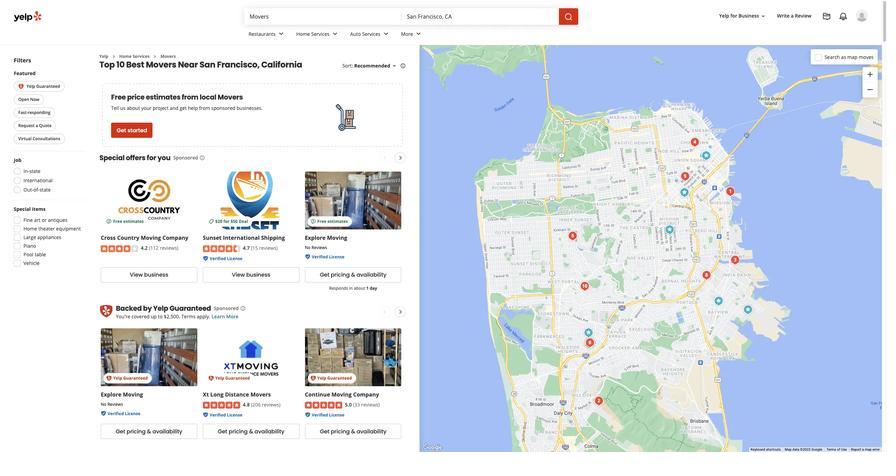 Task type: describe. For each thing, give the bounding box(es) containing it.
0 vertical spatial explore moving no reviews
[[305, 234, 347, 251]]

special for special offers for you
[[99, 153, 125, 163]]

Near text field
[[407, 13, 553, 20]]

california
[[261, 59, 302, 71]]

write a review
[[777, 13, 812, 19]]

responding
[[28, 110, 50, 116]]

pool
[[23, 252, 33, 258]]

items
[[32, 206, 46, 213]]

shipping
[[261, 234, 285, 242]]

24 chevron down v2 image
[[277, 30, 285, 38]]

backed by yelp guaranteed
[[116, 304, 211, 314]]

local
[[200, 93, 216, 102]]

top
[[99, 59, 115, 71]]

zoom in image
[[866, 70, 875, 79]]

responds in about 1 day
[[329, 286, 377, 292]]

deal
[[239, 219, 248, 225]]

4.7 (15 reviews)
[[243, 245, 278, 252]]

16 yelp guaranteed v2 image for xt long distance movers
[[208, 376, 214, 382]]

verified for continue moving company
[[312, 413, 328, 419]]

home inside business categories element
[[296, 31, 310, 37]]

yelp inside yelp for business button
[[719, 13, 729, 19]]

1 vertical spatial international
[[223, 234, 260, 242]]

0 horizontal spatial no
[[101, 402, 106, 408]]

16 free estimates v2 image for cross country moving company
[[106, 219, 112, 225]]

cross country moving company link
[[101, 234, 188, 242]]

0 horizontal spatial more
[[226, 314, 239, 320]]

0 horizontal spatial from
[[182, 93, 198, 102]]

tell
[[111, 105, 119, 112]]

you
[[158, 153, 171, 163]]

winter moving & storage company image
[[700, 269, 714, 282]]

top 10 best movers near san francisco, california
[[99, 59, 302, 71]]

4.8 (206 reviews)
[[243, 402, 280, 409]]

virtual consultations button
[[14, 134, 65, 144]]

price
[[127, 93, 145, 102]]

sunny moving company image
[[592, 395, 606, 408]]

as
[[841, 54, 846, 60]]

terms of use
[[827, 448, 847, 452]]

1 vertical spatial home services
[[119, 53, 150, 59]]

out-
[[23, 187, 33, 193]]

1 vertical spatial explore
[[101, 391, 121, 399]]

1 vertical spatial about
[[354, 286, 365, 292]]

4.8 star rating image
[[203, 402, 240, 409]]

1 view business link from the left
[[101, 268, 197, 283]]

1
[[366, 286, 369, 292]]

restaurants
[[249, 31, 276, 37]]

get started button
[[111, 123, 153, 138]]

free for explore moving
[[317, 219, 326, 225]]

long
[[210, 391, 224, 399]]

user actions element
[[714, 9, 878, 51]]

continue moving company link
[[305, 391, 379, 399]]

you're
[[116, 314, 130, 320]]

sponsored for backed by yelp guaranteed
[[214, 305, 239, 312]]

report a map error link
[[851, 448, 880, 452]]

license for sunset international shipping
[[227, 256, 242, 262]]

continue moving company
[[305, 391, 379, 399]]

distance
[[225, 391, 249, 399]]

yelp guaranteed for xt long distance movers
[[215, 376, 250, 382]]

projects image
[[823, 12, 831, 21]]

cross
[[101, 234, 116, 242]]

(112
[[149, 245, 159, 252]]

in
[[349, 286, 353, 292]]

free for cross country moving company
[[113, 219, 122, 225]]

explore moving link for free
[[305, 234, 347, 242]]

use
[[841, 448, 847, 452]]

us
[[120, 105, 125, 112]]

get pricing & availability for yelp guaranteed link corresponding to xt long distance movers
[[218, 428, 284, 436]]

open now button
[[14, 95, 44, 105]]

a2b movers image
[[678, 170, 692, 183]]

16 verified v2 image for explore moving
[[101, 411, 106, 417]]

featured
[[14, 70, 36, 77]]

large appliances
[[23, 234, 61, 241]]

0 vertical spatial terms
[[181, 314, 196, 320]]

art
[[34, 217, 40, 224]]

yelp for 16 yelp guaranteed v2 image corresponding to explore moving
[[113, 376, 122, 382]]

map region
[[376, 0, 887, 453]]

your
[[141, 105, 152, 112]]

a for write
[[791, 13, 794, 19]]

review
[[795, 13, 812, 19]]

yelp guaranteed for explore moving
[[113, 376, 148, 382]]

learn more link
[[212, 314, 239, 320]]

get for the free estimates link related to explore moving
[[320, 271, 329, 279]]

2 view business link from the left
[[203, 268, 299, 283]]

license for xt long distance movers
[[227, 413, 242, 419]]

get started
[[117, 127, 147, 135]]

sponsored for special offers for you
[[173, 155, 198, 161]]

you're covered up to $2,500. terms apply. learn more
[[116, 314, 239, 320]]

unstoppable moving image
[[578, 280, 592, 294]]

pure moving company image
[[724, 185, 738, 199]]

guaranteed inside button
[[36, 84, 60, 89]]

restaurants link
[[243, 25, 291, 45]]

country
[[117, 234, 139, 242]]

free estimates for explore moving
[[317, 219, 348, 225]]

equipment
[[56, 226, 81, 232]]

16 verified v2 image for continue moving company
[[305, 413, 310, 418]]

yelp guaranteed link for continue moving company
[[305, 329, 402, 387]]

0 vertical spatial state
[[29, 168, 40, 175]]

zoom out image
[[866, 86, 875, 94]]

get pricing & availability for yelp guaranteed link corresponding to continue moving company
[[320, 428, 387, 436]]

services for 24 chevron down v2 icon for home services
[[311, 31, 330, 37]]

16 chevron down v2 image for recommended
[[392, 63, 397, 69]]

san
[[200, 59, 215, 71]]

free price estimates from local movers image
[[328, 101, 363, 135]]

10
[[116, 59, 125, 71]]

1 horizontal spatial home
[[119, 53, 132, 59]]

pool table
[[23, 252, 46, 258]]

yelp for business
[[719, 13, 759, 19]]

16 yelp guaranteed v2 image for explore moving
[[106, 376, 112, 382]]

table
[[35, 252, 46, 258]]

tyler b. image
[[856, 9, 868, 22]]

16 chevron right v2 image
[[111, 54, 117, 59]]

(206
[[251, 402, 261, 409]]

a for request
[[36, 123, 38, 129]]

estimates inside free price estimates from local movers tell us about your project and get help from sponsored businesses.
[[146, 93, 180, 102]]

5 star rating image
[[305, 402, 342, 409]]

0 vertical spatial no
[[305, 245, 311, 251]]

5.0
[[345, 402, 352, 409]]

report a map error
[[851, 448, 880, 452]]

verified license for sunset international shipping
[[210, 256, 242, 262]]

1 horizontal spatial explore
[[305, 234, 326, 242]]

4.2 star rating image
[[101, 246, 138, 253]]

$20 for $50 deal
[[215, 219, 248, 225]]

home services inside business categories element
[[296, 31, 330, 37]]

16 info v2 image for special offers for you
[[200, 155, 205, 161]]

availability for yelp guaranteed link corresponding to continue moving company
[[357, 428, 387, 436]]

0 horizontal spatial services
[[133, 53, 150, 59]]

in-
[[23, 168, 29, 175]]

16 info v2 image for backed by yelp guaranteed
[[240, 306, 246, 312]]

availability for the free estimates link related to explore moving
[[357, 271, 387, 279]]

map data ©2023 google
[[785, 448, 823, 452]]

free estimates link for cross country moving company
[[101, 172, 197, 230]]

theater
[[38, 226, 55, 232]]

1 horizontal spatial from
[[199, 105, 210, 112]]

4.2 (112 reviews)
[[141, 245, 178, 252]]

error
[[873, 448, 880, 452]]

vehicle
[[23, 260, 39, 267]]

next image for continue moving company
[[397, 308, 405, 316]]

virtual
[[18, 136, 32, 142]]

special offers for you
[[99, 153, 171, 163]]

0 horizontal spatial reviews
[[107, 402, 123, 408]]

0 vertical spatial international
[[23, 178, 53, 184]]

yelp for 16 yelp guaranteed v2 icon
[[317, 376, 326, 382]]

more link
[[396, 25, 428, 45]]

16 free estimates v2 image for explore moving
[[310, 219, 316, 225]]

to
[[158, 314, 163, 320]]

best
[[126, 59, 144, 71]]

quote
[[39, 123, 52, 129]]

16 info v2 image for top 10 best movers near san francisco, california
[[400, 63, 406, 69]]

1 horizontal spatial reviews
[[312, 245, 327, 251]]

Find text field
[[250, 13, 396, 20]]

next image for explore moving
[[397, 154, 405, 162]]

appliances
[[37, 234, 61, 241]]

$50
[[231, 219, 238, 225]]

terms of use link
[[827, 448, 847, 452]]

$20
[[215, 219, 222, 225]]

yelp link
[[99, 53, 108, 59]]

movers up 4.8 (206 reviews)
[[251, 391, 271, 399]]

services for 24 chevron down v2 icon inside the auto services 'link'
[[362, 31, 381, 37]]

none field the find
[[250, 13, 396, 20]]

day
[[370, 286, 377, 292]]

learn
[[212, 314, 225, 320]]

google image
[[421, 444, 444, 453]]

ontrack moving & storage image
[[688, 135, 702, 149]]



Task type: locate. For each thing, give the bounding box(es) containing it.
none field near
[[407, 13, 553, 20]]

24 chevron down v2 image
[[331, 30, 339, 38], [382, 30, 390, 38], [415, 30, 423, 38]]

estimates for cross country moving company
[[123, 219, 144, 225]]

0 vertical spatial for
[[731, 13, 737, 19]]

verified license button for xt long distance movers
[[210, 412, 242, 419]]

started
[[128, 127, 147, 135]]

2 vertical spatial for
[[223, 219, 230, 225]]

map left error
[[865, 448, 872, 452]]

0 horizontal spatial home services
[[119, 53, 150, 59]]

pricing for 16 free estimates v2 image related to explore moving
[[331, 271, 350, 279]]

2 16 verified v2 image from the top
[[305, 413, 310, 418]]

map right 'as'
[[848, 54, 858, 60]]

home services down the find field
[[296, 31, 330, 37]]

1 horizontal spatial group
[[863, 67, 878, 98]]

1 horizontal spatial business
[[246, 271, 270, 279]]

yelp guaranteed link for explore moving
[[101, 329, 197, 387]]

free estimates link for explore moving
[[305, 172, 402, 230]]

sponsored right you
[[173, 155, 198, 161]]

services inside 'link'
[[362, 31, 381, 37]]

16 chevron down v2 image
[[761, 13, 766, 19], [392, 63, 397, 69]]

search as map moves
[[825, 54, 874, 60]]

from
[[182, 93, 198, 102], [199, 105, 210, 112]]

shortcuts
[[766, 448, 781, 452]]

24 chevron down v2 image for home services
[[331, 30, 339, 38]]

featured group
[[12, 70, 86, 146]]

yelp guaranteed
[[153, 304, 211, 314]]

apply.
[[197, 314, 210, 320]]

1 yelp guaranteed link from the left
[[101, 329, 197, 387]]

next image
[[397, 154, 405, 162], [397, 308, 405, 316]]

verified for sunset international shipping
[[210, 256, 226, 262]]

1 vertical spatial 16 verified v2 image
[[305, 413, 310, 418]]

0 vertical spatial previous image
[[381, 154, 389, 162]]

1 vertical spatial a
[[36, 123, 38, 129]]

international up 4.7 on the left bottom
[[223, 234, 260, 242]]

1 vertical spatial terms
[[827, 448, 836, 452]]

16 verified v2 image
[[203, 256, 208, 261], [101, 411, 106, 417], [203, 413, 208, 418]]

view down 4.7 on the left bottom
[[232, 271, 245, 279]]

get for yelp guaranteed link corresponding to xt long distance movers
[[218, 428, 227, 436]]

estimates
[[146, 93, 180, 102], [123, 219, 144, 225], [328, 219, 348, 225]]

2 vertical spatial a
[[862, 448, 864, 452]]

1 horizontal spatial 16 info v2 image
[[240, 306, 246, 312]]

verified license button for continue moving company
[[312, 412, 345, 419]]

0 horizontal spatial free estimates link
[[101, 172, 197, 230]]

services right auto at the left of the page
[[362, 31, 381, 37]]

home right 16 chevron right v2 icon at the left of the page
[[119, 53, 132, 59]]

pedro's hauling services image
[[741, 303, 755, 317]]

2 yelp guaranteed link from the left
[[203, 329, 299, 387]]

reviews) down shipping
[[259, 245, 278, 252]]

4.8
[[243, 402, 250, 409]]

1 vertical spatial special
[[14, 206, 31, 213]]

2 16 free estimates v2 image from the left
[[310, 219, 316, 225]]

0 vertical spatial company
[[162, 234, 188, 242]]

None search field
[[244, 8, 580, 25]]

piano
[[23, 243, 36, 250]]

a right report
[[862, 448, 864, 452]]

verified for xt long distance movers
[[210, 413, 226, 419]]

all star moving company image
[[583, 337, 596, 351]]

1 vertical spatial previous image
[[381, 308, 389, 316]]

sort:
[[342, 63, 353, 69]]

explore
[[305, 234, 326, 242], [101, 391, 121, 399]]

reviews) right (33 at left bottom
[[361, 402, 380, 409]]

24 chevron down v2 image for auto services
[[382, 30, 390, 38]]

previous image for explore moving
[[381, 154, 389, 162]]

5.0 (33 reviews)
[[345, 402, 380, 409]]

2 horizontal spatial a
[[862, 448, 864, 452]]

availability for yelp guaranteed link corresponding to xt long distance movers
[[255, 428, 284, 436]]

about inside free price estimates from local movers tell us about your project and get help from sponsored businesses.
[[127, 105, 140, 112]]

movers right best
[[146, 59, 176, 71]]

1 horizontal spatial international
[[223, 234, 260, 242]]

view business down (15 at the bottom left of the page
[[232, 271, 270, 279]]

terms left of
[[827, 448, 836, 452]]

reviews) for shipping
[[259, 245, 278, 252]]

0 vertical spatial next image
[[397, 154, 405, 162]]

0 horizontal spatial free estimates
[[113, 219, 144, 225]]

1 horizontal spatial company
[[353, 391, 379, 399]]

for left business
[[731, 13, 737, 19]]

0 horizontal spatial international
[[23, 178, 53, 184]]

search
[[825, 54, 840, 60]]

free estimates for cross country moving company
[[113, 219, 144, 225]]

0 vertical spatial home
[[296, 31, 310, 37]]

4.7
[[243, 245, 250, 252]]

san francisco movers image
[[678, 186, 692, 200]]

a inside button
[[36, 123, 38, 129]]

$20 for $50 deal link
[[203, 172, 299, 230]]

0 horizontal spatial company
[[162, 234, 188, 242]]

option group containing job
[[12, 157, 86, 196]]

0 horizontal spatial 16 chevron down v2 image
[[392, 63, 397, 69]]

home services left 16 chevron right v2 image
[[119, 53, 150, 59]]

1 horizontal spatial 16 chevron down v2 image
[[761, 13, 766, 19]]

for for yelp
[[731, 13, 737, 19]]

business down (112
[[144, 271, 168, 279]]

0 vertical spatial special
[[99, 153, 125, 163]]

xt long distance movers link
[[203, 391, 271, 399]]

request a quote
[[18, 123, 52, 129]]

1 previous image from the top
[[381, 154, 389, 162]]

0 horizontal spatial for
[[147, 153, 156, 163]]

0 vertical spatial group
[[863, 67, 878, 98]]

1 horizontal spatial terms
[[827, 448, 836, 452]]

moving
[[141, 234, 161, 242], [327, 234, 347, 242], [123, 391, 143, 399], [332, 391, 352, 399]]

movers right 16 chevron right v2 image
[[161, 53, 176, 59]]

state right out-
[[40, 187, 51, 193]]

for inside yelp for business button
[[731, 13, 737, 19]]

pricing for xt long distance movers's 16 yelp guaranteed v2 image
[[229, 428, 248, 436]]

verified license for xt long distance movers
[[210, 413, 242, 419]]

from up help
[[182, 93, 198, 102]]

2 horizontal spatial services
[[362, 31, 381, 37]]

16 chevron down v2 image right business
[[761, 13, 766, 19]]

2 previous image from the top
[[381, 308, 389, 316]]

for left you
[[147, 153, 156, 163]]

or
[[42, 217, 47, 224]]

0 horizontal spatial estimates
[[123, 219, 144, 225]]

0 vertical spatial home services
[[296, 31, 330, 37]]

1 vertical spatial from
[[199, 105, 210, 112]]

sunset international shipping image
[[712, 295, 726, 308]]

sunset international shipping
[[203, 234, 285, 242]]

sponsored up learn more link
[[214, 305, 239, 312]]

dependable movers - san francisco image
[[700, 149, 713, 163]]

home services link left 16 chevron right v2 image
[[119, 53, 150, 59]]

1 horizontal spatial none field
[[407, 13, 553, 20]]

2 vertical spatial 16 info v2 image
[[240, 306, 246, 312]]

reviews) right (206
[[262, 402, 280, 409]]

0 horizontal spatial none field
[[250, 13, 396, 20]]

verified license button for sunset international shipping
[[210, 255, 242, 262]]

company up 5.0 (33 reviews)
[[353, 391, 379, 399]]

0 horizontal spatial sponsored
[[173, 155, 198, 161]]

0 horizontal spatial home services link
[[119, 53, 150, 59]]

1 vertical spatial for
[[147, 153, 156, 163]]

0 vertical spatial explore moving link
[[305, 234, 347, 242]]

2 vertical spatial home
[[23, 226, 37, 232]]

get
[[180, 105, 187, 112]]

1 horizontal spatial no
[[305, 245, 311, 251]]

option group
[[12, 157, 86, 196]]

verified license button
[[312, 254, 345, 260], [210, 255, 242, 262], [108, 411, 140, 417], [210, 412, 242, 419], [312, 412, 345, 419]]

get pricing & availability for the free estimates link related to explore moving
[[320, 271, 387, 279]]

(33
[[353, 402, 360, 409]]

get for yelp guaranteed link corresponding to continue moving company
[[320, 428, 329, 436]]

0 horizontal spatial 16 info v2 image
[[200, 155, 205, 161]]

16 verified v2 image
[[305, 254, 310, 260], [305, 413, 310, 418]]

1 24 chevron down v2 image from the left
[[331, 30, 339, 38]]

yelp guaranteed button
[[14, 81, 65, 92]]

reviews
[[312, 245, 327, 251], [107, 402, 123, 408]]

more inside business categories element
[[401, 31, 413, 37]]

16 chevron down v2 image inside recommended dropdown button
[[392, 63, 397, 69]]

16 chevron down v2 image for yelp for business
[[761, 13, 766, 19]]

16 chevron down v2 image right recommended
[[392, 63, 397, 69]]

24 chevron down v2 image inside auto services 'link'
[[382, 30, 390, 38]]

a inside "link"
[[791, 13, 794, 19]]

get for yelp guaranteed link corresponding to explore moving
[[116, 428, 125, 436]]

16 yelp guaranteed v2 image
[[18, 84, 24, 90], [106, 376, 112, 382], [208, 376, 214, 382]]

1 16 verified v2 image from the top
[[305, 254, 310, 260]]

view business link down (112
[[101, 268, 197, 283]]

get pricing & availability for yelp guaranteed link corresponding to explore moving
[[116, 428, 182, 436]]

1 horizontal spatial 16 yelp guaranteed v2 image
[[106, 376, 112, 382]]

for for $20
[[223, 219, 230, 225]]

0 vertical spatial sponsored
[[173, 155, 198, 161]]

sponsored
[[173, 155, 198, 161], [214, 305, 239, 312]]

get inside get started button
[[117, 127, 126, 135]]

1 next image from the top
[[397, 154, 405, 162]]

24 chevron down v2 image for more
[[415, 30, 423, 38]]

fast-
[[18, 110, 28, 116]]

terms
[[181, 314, 196, 320], [827, 448, 836, 452]]

1 horizontal spatial a
[[791, 13, 794, 19]]

sunset international shipping link
[[203, 234, 285, 242]]

continue moving company image
[[583, 336, 597, 350]]

0 vertical spatial more
[[401, 31, 413, 37]]

free price estimates from local movers tell us about your project and get help from sponsored businesses.
[[111, 93, 263, 112]]

services left 16 chevron right v2 image
[[133, 53, 150, 59]]

2 view business from the left
[[232, 271, 270, 279]]

special up fine
[[14, 206, 31, 213]]

0 horizontal spatial home
[[23, 226, 37, 232]]

consultations
[[33, 136, 60, 142]]

1 vertical spatial reviews
[[107, 402, 123, 408]]

of-
[[33, 187, 40, 193]]

4.7 star rating image
[[203, 246, 240, 253]]

previous image
[[381, 154, 389, 162], [381, 308, 389, 316]]

businesses.
[[237, 105, 263, 112]]

about left 1
[[354, 286, 365, 292]]

3 24 chevron down v2 image from the left
[[415, 30, 423, 38]]

international up out-of-state
[[23, 178, 53, 184]]

a
[[791, 13, 794, 19], [36, 123, 38, 129], [862, 448, 864, 452]]

0 horizontal spatial a
[[36, 123, 38, 129]]

reviews) right (112
[[160, 245, 178, 252]]

get pricing & availability
[[320, 271, 387, 279], [116, 428, 182, 436], [218, 428, 284, 436], [320, 428, 387, 436]]

request
[[18, 123, 35, 129]]

report
[[851, 448, 861, 452]]

2 free estimates from the left
[[317, 219, 348, 225]]

2 free estimates link from the left
[[305, 172, 402, 230]]

0 horizontal spatial about
[[127, 105, 140, 112]]

1 horizontal spatial more
[[401, 31, 413, 37]]

group containing special items
[[12, 206, 86, 269]]

3 yelp guaranteed link from the left
[[305, 329, 402, 387]]

of
[[837, 448, 840, 452]]

1 vertical spatial 16 chevron down v2 image
[[392, 63, 397, 69]]

movers inside free price estimates from local movers tell us about your project and get help from sponsored businesses.
[[218, 93, 243, 102]]

continue
[[305, 391, 330, 399]]

fast-responding button
[[14, 108, 55, 118]]

©2023
[[800, 448, 811, 452]]

keyboard
[[751, 448, 765, 452]]

company up 4.2 (112 reviews)
[[162, 234, 188, 242]]

(15
[[251, 245, 258, 252]]

yelp for 16 yelp guaranteed v2 image within the yelp guaranteed button
[[27, 84, 35, 89]]

16 chevron right v2 image
[[152, 54, 158, 59]]

keyboard shortcuts
[[751, 448, 781, 452]]

1 vertical spatial company
[[353, 391, 379, 399]]

view business down (112
[[130, 271, 168, 279]]

2 next image from the top
[[397, 308, 405, 316]]

special left offers
[[99, 153, 125, 163]]

0 horizontal spatial view business
[[130, 271, 168, 279]]

auto services
[[350, 31, 381, 37]]

24 chevron down v2 image inside more link
[[415, 30, 423, 38]]

0 horizontal spatial map
[[848, 54, 858, 60]]

1 free estimates from the left
[[113, 219, 144, 225]]

2 horizontal spatial estimates
[[328, 219, 348, 225]]

16 yelp guaranteed v2 image inside yelp guaranteed button
[[18, 84, 24, 90]]

0 vertical spatial explore
[[305, 234, 326, 242]]

a for report
[[862, 448, 864, 452]]

a left quote
[[36, 123, 38, 129]]

keyboard shortcuts button
[[751, 448, 781, 453]]

0 horizontal spatial 16 free estimates v2 image
[[106, 219, 112, 225]]

1 horizontal spatial services
[[311, 31, 330, 37]]

yelp guaranteed for continue moving company
[[317, 376, 352, 382]]

license for continue moving company
[[329, 413, 345, 419]]

2 horizontal spatial for
[[731, 13, 737, 19]]

2 view from the left
[[232, 271, 245, 279]]

0 horizontal spatial special
[[14, 206, 31, 213]]

pricing for 16 yelp guaranteed v2 image corresponding to explore moving
[[127, 428, 146, 436]]

2 horizontal spatial yelp guaranteed link
[[305, 329, 402, 387]]

continue moving company image
[[583, 336, 597, 350]]

for right $20
[[223, 219, 230, 225]]

fine art or antiques
[[23, 217, 67, 224]]

0 horizontal spatial view business link
[[101, 268, 197, 283]]

home
[[296, 31, 310, 37], [119, 53, 132, 59], [23, 226, 37, 232]]

16 free estimates v2 image
[[106, 219, 112, 225], [310, 219, 316, 225]]

movers up "sponsored" on the left of page
[[218, 93, 243, 102]]

verified license for continue moving company
[[312, 413, 345, 419]]

pricing for 16 yelp guaranteed v2 icon
[[331, 428, 350, 436]]

open
[[18, 97, 29, 103]]

0 horizontal spatial explore moving no reviews
[[101, 391, 143, 408]]

2 horizontal spatial 24 chevron down v2 image
[[415, 30, 423, 38]]

1 view business from the left
[[130, 271, 168, 279]]

1 vertical spatial 16 info v2 image
[[200, 155, 205, 161]]

2 horizontal spatial 16 yelp guaranteed v2 image
[[208, 376, 214, 382]]

previous image for continue moving company
[[381, 308, 389, 316]]

group
[[863, 67, 878, 98], [12, 206, 86, 269]]

16 verified v2 image for xt long distance movers
[[203, 413, 208, 418]]

kora moving image
[[663, 223, 677, 237]]

free inside free price estimates from local movers tell us about your project and get help from sponsored businesses.
[[111, 93, 126, 102]]

one big man and one big truck image
[[729, 253, 742, 267]]

and
[[170, 105, 178, 112]]

2 none field from the left
[[407, 13, 553, 20]]

yelp for xt long distance movers's 16 yelp guaranteed v2 image
[[215, 376, 224, 382]]

0 vertical spatial reviews
[[312, 245, 327, 251]]

home theater equipment
[[23, 226, 81, 232]]

16 deal v2 image
[[208, 219, 214, 225]]

yelp inside yelp guaranteed button
[[27, 84, 35, 89]]

xt long distance movers
[[203, 391, 271, 399]]

1 vertical spatial state
[[40, 187, 51, 193]]

movers
[[161, 53, 176, 59], [146, 59, 176, 71], [218, 93, 243, 102], [251, 391, 271, 399]]

xt
[[203, 391, 209, 399]]

1 horizontal spatial for
[[223, 219, 230, 225]]

16 info v2 image
[[400, 63, 406, 69], [200, 155, 205, 161], [240, 306, 246, 312]]

0 horizontal spatial explore moving link
[[101, 391, 143, 399]]

guaranteed for xt long distance movers
[[225, 376, 250, 382]]

yelp guaranteed link for xt long distance movers
[[203, 329, 299, 387]]

map for error
[[865, 448, 872, 452]]

offers
[[126, 153, 145, 163]]

4.2
[[141, 245, 148, 252]]

1 none field from the left
[[250, 13, 396, 20]]

1 business from the left
[[144, 271, 168, 279]]

home services
[[296, 31, 330, 37], [119, 53, 150, 59]]

state up the of-
[[29, 168, 40, 175]]

near
[[178, 59, 198, 71]]

up
[[151, 314, 157, 320]]

business categories element
[[243, 25, 868, 45]]

open now
[[18, 97, 39, 103]]

1 horizontal spatial free estimates link
[[305, 172, 402, 230]]

special for special items
[[14, 206, 31, 213]]

job
[[14, 157, 21, 164]]

search image
[[564, 13, 573, 21]]

filters
[[14, 57, 31, 64]]

1 vertical spatial explore moving no reviews
[[101, 391, 143, 408]]

explore moving link for yelp
[[101, 391, 143, 399]]

16 yelp guaranteed v2 image
[[310, 376, 316, 382]]

1 vertical spatial home
[[119, 53, 132, 59]]

2 business from the left
[[246, 271, 270, 279]]

sunset
[[203, 234, 222, 242]]

free estimates
[[113, 219, 144, 225], [317, 219, 348, 225]]

1 vertical spatial more
[[226, 314, 239, 320]]

0 vertical spatial home services link
[[291, 25, 345, 45]]

16 chevron down v2 image inside yelp for business button
[[761, 13, 766, 19]]

antiques
[[48, 217, 67, 224]]

home services link down the find field
[[291, 25, 345, 45]]

a right write at the right
[[791, 13, 794, 19]]

2 horizontal spatial 16 info v2 image
[[400, 63, 406, 69]]

None field
[[250, 13, 396, 20], [407, 13, 553, 20]]

view business link down (15 at the bottom left of the page
[[203, 268, 299, 283]]

map for moves
[[848, 54, 858, 60]]

1 horizontal spatial special
[[99, 153, 125, 163]]

home up large
[[23, 226, 37, 232]]

1 horizontal spatial yelp guaranteed link
[[203, 329, 299, 387]]

availability for yelp guaranteed link corresponding to explore moving
[[152, 428, 182, 436]]

terms left apply.
[[181, 314, 196, 320]]

reviews) for distance
[[262, 402, 280, 409]]

estimates for explore moving
[[328, 219, 348, 225]]

16 verified v2 image for sunset international shipping
[[203, 256, 208, 261]]

0 horizontal spatial explore
[[101, 391, 121, 399]]

jay's small moves image
[[566, 229, 580, 243]]

business down 4.7 (15 reviews)
[[246, 271, 270, 279]]

1 16 free estimates v2 image from the left
[[106, 219, 112, 225]]

guaranteed for continue moving company
[[327, 376, 352, 382]]

1 free estimates link from the left
[[101, 172, 197, 230]]

1 horizontal spatial about
[[354, 286, 365, 292]]

1 horizontal spatial explore moving link
[[305, 234, 347, 242]]

1 view from the left
[[130, 271, 143, 279]]

reviews) for company
[[361, 402, 380, 409]]

0 horizontal spatial yelp guaranteed link
[[101, 329, 197, 387]]

guaranteed for explore moving
[[123, 376, 148, 382]]

about right us
[[127, 105, 140, 112]]

reviews)
[[160, 245, 178, 252], [259, 245, 278, 252], [262, 402, 280, 409], [361, 402, 380, 409]]

1 horizontal spatial free estimates
[[317, 219, 348, 225]]

out-of-state
[[23, 187, 51, 193]]

notifications image
[[839, 12, 848, 21]]

now
[[30, 97, 39, 103]]

special items
[[14, 206, 46, 213]]

16 verified v2 image for explore moving
[[305, 254, 310, 260]]

view down the 4.2
[[130, 271, 143, 279]]

explore moving no reviews
[[305, 234, 347, 251], [101, 391, 143, 408]]

0 horizontal spatial 24 chevron down v2 image
[[331, 30, 339, 38]]

explore moving image
[[582, 326, 596, 340]]

recommended button
[[354, 63, 397, 69]]

home right 24 chevron down v2 image
[[296, 31, 310, 37]]

yelp guaranteed inside button
[[27, 84, 60, 89]]

write a review link
[[774, 10, 814, 22]]

0 horizontal spatial terms
[[181, 314, 196, 320]]

0 horizontal spatial view
[[130, 271, 143, 279]]

from down local
[[199, 105, 210, 112]]

2 24 chevron down v2 image from the left
[[382, 30, 390, 38]]

0 vertical spatial 16 chevron down v2 image
[[761, 13, 766, 19]]

services down the find field
[[311, 31, 330, 37]]

movers link
[[161, 53, 176, 59]]

home inside group
[[23, 226, 37, 232]]

for inside $20 for $50 deal link
[[223, 219, 230, 225]]

reviews) for moving
[[160, 245, 178, 252]]

1 horizontal spatial explore moving no reviews
[[305, 234, 347, 251]]

&
[[351, 271, 355, 279], [147, 428, 151, 436], [249, 428, 253, 436], [351, 428, 355, 436]]



Task type: vqa. For each thing, say whether or not it's contained in the screenshot.
16 verified v2 image
yes



